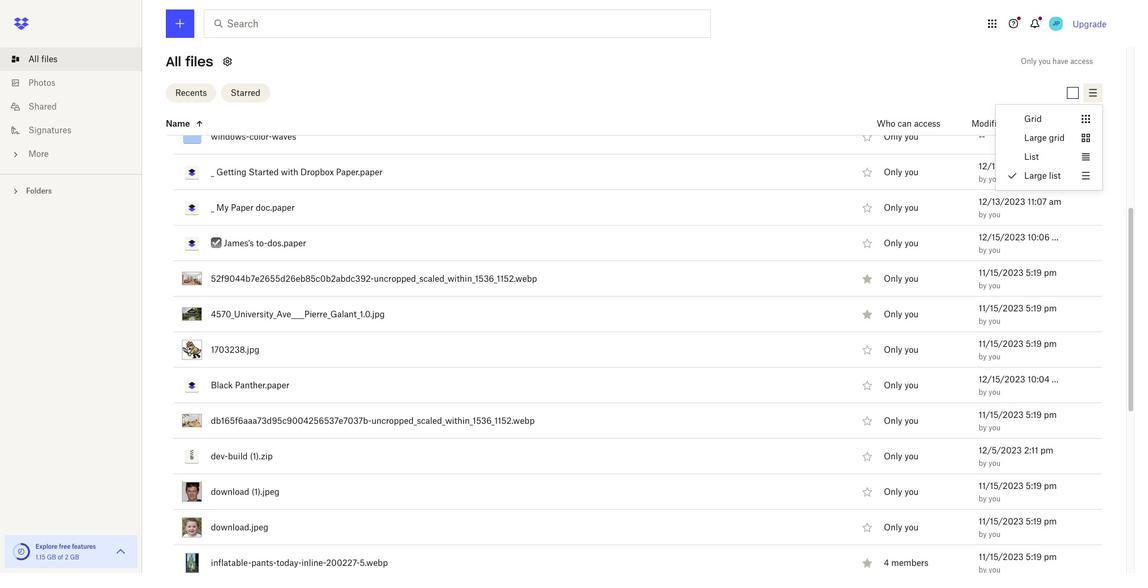 Task type: describe. For each thing, give the bounding box(es) containing it.
2
[[65, 554, 68, 561]]

dev-build (1).zip link
[[211, 450, 273, 464]]

add to starred image for black panther.paper
[[861, 378, 875, 393]]

add to starred image for 1703238.jpg
[[861, 343, 875, 357]]

by for download (1).jpeg
[[979, 495, 987, 503]]

starred
[[231, 87, 261, 97]]

name 52f9044b7e2655d26eb85c0b2abdc392-uncropped_scaled_within_1536_1152.webp, modified 11/15/2023 5:19 pm, element
[[173, 261, 1103, 297]]

12/13/2023 11:00 am by you
[[979, 161, 1063, 183]]

you inside 12/13/2023 11:00 am by you
[[989, 175, 1001, 183]]

_ getting started with dropbox paper.paper
[[211, 167, 383, 177]]

by for ☑️ james's to-dos.paper
[[979, 246, 987, 255]]

12/15/2023 for 12/15/2023 10:06 am
[[979, 232, 1026, 242]]

12/15/2023 10:04 am by you
[[979, 374, 1065, 397]]

only you for download.jpeg
[[884, 523, 919, 533]]

doc.paper
[[256, 202, 295, 212]]

name db165f6aaa73d95c9004256537e7037b-uncropped_scaled_within_1536_1152.webp, modified 11/15/2023 5:19 pm, element
[[173, 404, 1103, 439]]

/db165f6aaa73d95c9004256537e7037b uncropped_scaled_within_1536_1152.webp image
[[182, 414, 202, 428]]

by for 1703238.jpg
[[979, 352, 987, 361]]

12/15/2023 10:06 am by you
[[979, 232, 1065, 255]]

1 gb from the left
[[47, 554, 56, 561]]

name button
[[166, 116, 848, 131]]

download.jpeg
[[211, 522, 269, 533]]

11/15/2023 for db165f6aaa73d95c9004256537e7037b-uncropped_scaled_within_1536_1152.webp
[[979, 410, 1024, 420]]

5.webp
[[360, 558, 388, 568]]

1.15
[[36, 554, 45, 561]]

download (1).jpeg
[[211, 487, 280, 497]]

/4570_university_ave____pierre_galant_1.0.jpg image
[[182, 308, 202, 321]]

grid
[[1049, 133, 1065, 143]]

download
[[211, 487, 249, 497]]

pm for download.jpeg
[[1044, 517, 1057, 527]]

inflatable-pants-today-inline-200227-5.webp
[[211, 558, 388, 568]]

2 - from the left
[[982, 131, 986, 141]]

7 5:19 from the top
[[1026, 552, 1042, 562]]

am for 12/13/2023 11:00 am
[[1051, 161, 1063, 171]]

more image
[[9, 149, 21, 161]]

black panther.paper
[[211, 380, 290, 390]]

recents
[[175, 87, 207, 97]]

all files list item
[[0, 47, 142, 71]]

paper
[[231, 202, 254, 212]]

starred button
[[221, 83, 270, 102]]

name download (1).jpeg, modified 11/15/2023 5:19 pm, element
[[173, 475, 1103, 510]]

can
[[898, 118, 912, 128]]

features
[[72, 543, 96, 551]]

11/15/2023 for download (1).jpeg
[[979, 481, 1024, 491]]

signatures link
[[9, 119, 142, 142]]

upgrade
[[1073, 19, 1107, 29]]

11/15/2023 5:19 pm by you for download.jpeg
[[979, 517, 1057, 539]]

pm for db165f6aaa73d95c9004256537e7037b-uncropped_scaled_within_1536_1152.webp
[[1044, 410, 1057, 420]]

waves
[[272, 131, 296, 141]]

add to starred image for _ my paper doc.paper
[[861, 201, 875, 215]]

name microsoft_pride, modified 12/5/2023 2:15 pm, element
[[173, 12, 1103, 48]]

(1).jpeg
[[252, 487, 280, 497]]

4570_university_ave____pierre_galant_1.0.jpg link
[[211, 307, 385, 322]]

files inside list item
[[41, 54, 58, 64]]

james's
[[224, 238, 254, 248]]

upgrade link
[[1073, 19, 1107, 29]]

5:19 for db165f6aaa73d95c9004256537e7037b-uncropped_scaled_within_1536_1152.webp
[[1026, 410, 1042, 420]]

--
[[979, 131, 986, 141]]

files
[[239, 96, 257, 106]]

only for download (1).jpeg
[[884, 487, 903, 497]]

12/15/2023 for 12/15/2023 10:04 am
[[979, 374, 1026, 384]]

11/15/2023 5:19 pm by you for download (1).jpeg
[[979, 481, 1057, 503]]

db165f6aaa73d95c9004256537e7037b-
[[211, 416, 372, 426]]

_ my paper doc.paper link
[[211, 201, 295, 215]]

large for large list
[[1025, 171, 1047, 181]]

pm for dev-build (1).zip
[[1041, 445, 1054, 455]]

52f9044b7e2655d26eb85c0b2abdc392-
[[211, 274, 374, 284]]

inflatable-pants-today-inline-200227-5.webp link
[[211, 556, 388, 570]]

1 horizontal spatial all
[[166, 53, 181, 70]]

name microsoft_pride_2, modified 12/5/2023 2:20 pm, element
[[173, 48, 1103, 84]]

by for _ my paper doc.paper
[[979, 210, 987, 219]]

12/5/2023
[[979, 445, 1022, 455]]

list containing all files
[[0, 40, 142, 174]]

10:04
[[1028, 374, 1050, 384]]

only you for black panther.paper
[[884, 381, 919, 391]]

have
[[1053, 57, 1069, 66]]

dev-
[[211, 451, 228, 461]]

remove from starred image for 52f9044b7e2655d26eb85c0b2abdc392-uncropped_scaled_within_1536_1152.webp
[[861, 272, 875, 286]]

by for db165f6aaa73d95c9004256537e7037b-uncropped_scaled_within_1536_1152.webp
[[979, 423, 987, 432]]

you inside 12/5/2023 2:11 pm by you
[[989, 459, 1001, 468]]

only you have access
[[1021, 57, 1093, 66]]

name _ getting started with dropbox paper.paper, modified 12/13/2023 11:00 am, element
[[173, 155, 1103, 190]]

download.jpeg link
[[211, 521, 269, 535]]

11/15/2023 5:19 pm
[[979, 552, 1057, 562]]

1703238.jpg link
[[211, 343, 260, 357]]

add to starred image for db165f6aaa73d95c9004256537e7037b-uncropped_scaled_within_1536_1152.webp
[[861, 414, 875, 428]]

free
[[59, 543, 71, 551]]

windows-
[[211, 131, 249, 141]]

only you for download (1).jpeg
[[884, 487, 919, 497]]

5:19 for download.jpeg
[[1026, 517, 1042, 527]]

list
[[1049, 171, 1061, 181]]

windows-color-waves
[[211, 131, 296, 141]]

10:06
[[1028, 232, 1050, 242]]

11/15/2023 for 4570_university_ave____pierre_galant_1.0.jpg
[[979, 303, 1024, 313]]

pants-
[[251, 558, 277, 568]]

12/13/2023 for 12/13/2023 11:00 am
[[979, 161, 1026, 171]]

11/15/2023 for download.jpeg
[[979, 517, 1024, 527]]

dropbox image
[[9, 12, 33, 36]]

add to starred image for download (1).jpeg
[[861, 485, 875, 499]]

11:07
[[1028, 196, 1047, 207]]

11/15/2023 5:19 pm by you for 4570_university_ave____pierre_galant_1.0.jpg
[[979, 303, 1057, 326]]

/download (1).jpeg image
[[182, 482, 202, 502]]

name secret files, modified 11/21/2023 1:55 pm, element
[[173, 84, 1103, 119]]

name black panther.paper, modified 12/15/2023 10:04 am, element
[[173, 368, 1103, 404]]

recents button
[[166, 83, 216, 102]]

4 members button
[[884, 557, 929, 570]]

only you for db165f6aaa73d95c9004256537e7037b-uncropped_scaled_within_1536_1152.webp
[[884, 416, 919, 426]]

52f9044b7e2655d26eb85c0b2abdc392-uncropped_scaled_within_1536_1152.webp link
[[211, 272, 537, 286]]

who can access
[[877, 118, 941, 128]]

only you for 4570_university_ave____pierre_galant_1.0.jpg
[[884, 309, 919, 320]]

only you for _ my paper doc.paper
[[884, 203, 919, 213]]

5:19 for 4570_university_ave____pierre_galant_1.0.jpg
[[1026, 303, 1042, 313]]

only you button for windows-color-waves
[[884, 130, 919, 144]]

secret files link
[[211, 94, 257, 108]]

_ getting started with dropbox paper.paper link
[[211, 165, 383, 179]]

large for large grid
[[1025, 133, 1047, 143]]

2:11
[[1025, 445, 1039, 455]]

by for download.jpeg
[[979, 530, 987, 539]]

name ☑️ james's to-dos.paper, modified 12/15/2023 10:06 am, element
[[173, 226, 1103, 261]]

all inside all files link
[[28, 54, 39, 64]]

by for dev-build (1).zip
[[979, 459, 987, 468]]

☑️ james's to-dos.paper link
[[211, 236, 306, 250]]

all files inside list item
[[28, 54, 58, 64]]

only for ☑️ james's to-dos.paper
[[884, 238, 903, 248]]

paper.paper
[[336, 167, 383, 177]]

only you button for db165f6aaa73d95c9004256537e7037b-uncropped_scaled_within_1536_1152.webp
[[884, 415, 919, 428]]

grid radio item
[[996, 110, 1103, 129]]

only you button for download.jpeg
[[884, 522, 919, 535]]

who
[[877, 118, 896, 128]]

dev-build (1).zip
[[211, 451, 273, 461]]

only you for _ getting started with dropbox paper.paper
[[884, 167, 919, 177]]

explore free features 1.15 gb of 2 gb
[[36, 543, 96, 561]]

you inside 12/15/2023 10:06 am by you
[[989, 246, 1001, 255]]

only you for windows-color-waves
[[884, 132, 919, 142]]

black panther.paper link
[[211, 378, 290, 393]]

11/15/2023 5:19 pm by you for db165f6aaa73d95c9004256537e7037b-uncropped_scaled_within_1536_1152.webp
[[979, 410, 1057, 432]]

photos link
[[9, 71, 142, 95]]

dropbox
[[301, 167, 334, 177]]

add to starred image for windows-color-waves
[[861, 129, 875, 144]]

_ for _ getting started with dropbox paper.paper
[[211, 167, 214, 177]]

build
[[228, 451, 248, 461]]



Task type: locate. For each thing, give the bounding box(es) containing it.
only you button inside name 52f9044b7e2655d26eb85c0b2abdc392-uncropped_scaled_within_1536_1152.webp, modified 11/15/2023 5:19 pm, element
[[884, 273, 919, 286]]

am inside 12/15/2023 10:06 am by you
[[1052, 232, 1065, 242]]

2 add to starred image from the top
[[861, 165, 875, 179]]

all up photos
[[28, 54, 39, 64]]

3 11/15/2023 from the top
[[979, 339, 1024, 349]]

remove from starred image
[[861, 272, 875, 286], [861, 307, 875, 322]]

by inside name 1703238.jpg, modified 11/15/2023 5:19 pm, element
[[979, 352, 987, 361]]

0 horizontal spatial access
[[914, 118, 941, 128]]

4 by from the top
[[979, 281, 987, 290]]

4570_university_ave____pierre_galant_1.0.jpg
[[211, 309, 385, 319]]

12/13/2023 left 11:00
[[979, 161, 1026, 171]]

only you button inside name 4570_university_ave____pierre_galant_1.0.jpg, modified 11/15/2023 5:19 pm, 'element'
[[884, 308, 919, 321]]

name download.jpeg, modified 11/15/2023 5:19 pm, element
[[173, 510, 1103, 546]]

all files link
[[9, 47, 142, 71]]

of
[[58, 554, 63, 561]]

1 vertical spatial large
[[1025, 171, 1047, 181]]

2 gb from the left
[[70, 554, 79, 561]]

only inside name download.jpeg, modified 11/15/2023 5:19 pm, element
[[884, 523, 903, 533]]

windows-color-waves link
[[211, 129, 296, 144]]

5 only you from the top
[[884, 274, 919, 284]]

0 horizontal spatial gb
[[47, 554, 56, 561]]

only you button inside name download (1).jpeg, modified 11/15/2023 5:19 pm, element
[[884, 486, 919, 499]]

only inside name 52f9044b7e2655d26eb85c0b2abdc392-uncropped_scaled_within_1536_1152.webp, modified 11/15/2023 5:19 pm, element
[[884, 274, 903, 284]]

only you button inside the name ☑️ james's to-dos.paper, modified 12/15/2023 10:06 am, "element"
[[884, 237, 919, 250]]

5 only you button from the top
[[884, 273, 919, 286]]

6 only you button from the top
[[884, 308, 919, 321]]

52f9044b7e2655d26eb85c0b2abdc392-uncropped_scaled_within_1536_1152.webp
[[211, 274, 537, 284]]

only you button for 1703238.jpg
[[884, 344, 919, 357]]

1 12/13/2023 from the top
[[979, 161, 1026, 171]]

4 only you from the top
[[884, 238, 919, 248]]

only inside name dev-build (1).zip, modified 12/5/2023 2:11 pm, element
[[884, 452, 903, 462]]

pm inside name download (1).jpeg, modified 11/15/2023 5:19 pm, element
[[1044, 481, 1057, 491]]

add to starred image inside name black panther.paper, modified 12/15/2023 10:04 am, element
[[861, 378, 875, 393]]

by inside name download (1).jpeg, modified 11/15/2023 5:19 pm, element
[[979, 495, 987, 503]]

with
[[281, 167, 298, 177]]

5:19 for 52f9044b7e2655d26eb85c0b2abdc392-uncropped_scaled_within_1536_1152.webp
[[1026, 268, 1042, 278]]

only inside the name ☑️ james's to-dos.paper, modified 12/15/2023 10:06 am, "element"
[[884, 238, 903, 248]]

11/15/2023 for 1703238.jpg
[[979, 339, 1024, 349]]

only you button for _ my paper doc.paper
[[884, 202, 919, 215]]

shared link
[[9, 95, 142, 119]]

pm inside name db165f6aaa73d95c9004256537e7037b-uncropped_scaled_within_1536_1152.webp, modified 11/15/2023 5:19 pm, element
[[1044, 410, 1057, 420]]

add to starred image inside name dev-build (1).zip, modified 12/5/2023 2:11 pm, element
[[861, 450, 875, 464]]

add to starred image for ☑️ james's to-dos.paper
[[861, 236, 875, 250]]

large list radio item
[[996, 167, 1103, 186]]

you inside 12/13/2023 11:07 am by you
[[989, 210, 1001, 219]]

9 only you from the top
[[884, 416, 919, 426]]

secret files
[[211, 96, 257, 106]]

12/13/2023 inside 12/13/2023 11:00 am by you
[[979, 161, 1026, 171]]

pm inside name 52f9044b7e2655d26eb85c0b2abdc392-uncropped_scaled_within_1536_1152.webp, modified 11/15/2023 5:19 pm, element
[[1044, 268, 1057, 278]]

only you button for ☑️ james's to-dos.paper
[[884, 237, 919, 250]]

pm inside 12/5/2023 2:11 pm by you
[[1041, 445, 1054, 455]]

grid
[[1025, 114, 1042, 124]]

by inside 12/13/2023 11:07 am by you
[[979, 210, 987, 219]]

only you button inside name windows-color-waves, modified 12/5/2023 2:19 pm, element
[[884, 130, 919, 144]]

access right have
[[1071, 57, 1093, 66]]

only for _ my paper doc.paper
[[884, 203, 903, 213]]

only you inside name 1703238.jpg, modified 11/15/2023 5:19 pm, element
[[884, 345, 919, 355]]

11 only you from the top
[[884, 487, 919, 497]]

8 by from the top
[[979, 423, 987, 432]]

you inside name windows-color-waves, modified 12/5/2023 2:19 pm, element
[[905, 132, 919, 142]]

1703238.jpg
[[211, 345, 260, 355]]

0 vertical spatial large
[[1025, 133, 1047, 143]]

quota usage element
[[12, 543, 31, 562]]

9 by from the top
[[979, 459, 987, 468]]

access
[[1071, 57, 1093, 66], [914, 118, 941, 128]]

1 11/15/2023 from the top
[[979, 268, 1024, 278]]

remove from starred image
[[861, 556, 875, 570]]

large grid
[[1025, 133, 1065, 143]]

by inside 12/15/2023 10:06 am by you
[[979, 246, 987, 255]]

only you for ☑️ james's to-dos.paper
[[884, 238, 919, 248]]

/1703238.jpg image
[[182, 340, 202, 360]]

0 vertical spatial remove from starred image
[[861, 272, 875, 286]]

gb right 2
[[70, 554, 79, 561]]

6 only you from the top
[[884, 309, 919, 320]]

0 horizontal spatial all files
[[28, 54, 58, 64]]

only you inside name _ my paper doc.paper, modified 12/13/2023 11:07 am, element
[[884, 203, 919, 213]]

10 only you button from the top
[[884, 451, 919, 464]]

photos
[[28, 78, 55, 88]]

remove from starred image for 4570_university_ave____pierre_galant_1.0.jpg
[[861, 307, 875, 322]]

only you inside name 4570_university_ave____pierre_galant_1.0.jpg, modified 11/15/2023 5:19 pm, 'element'
[[884, 309, 919, 320]]

inline-
[[302, 558, 326, 568]]

only for 4570_university_ave____pierre_galant_1.0.jpg
[[884, 309, 903, 320]]

gb left of
[[47, 554, 56, 561]]

only you button inside name download.jpeg, modified 11/15/2023 5:19 pm, element
[[884, 522, 919, 535]]

pm for 52f9044b7e2655d26eb85c0b2abdc392-uncropped_scaled_within_1536_1152.webp
[[1044, 268, 1057, 278]]

0 horizontal spatial all
[[28, 54, 39, 64]]

12/13/2023 inside 12/13/2023 11:07 am by you
[[979, 196, 1026, 207]]

today-
[[277, 558, 302, 568]]

microsoft_pride_2
[[211, 60, 280, 70]]

0 vertical spatial 12/13/2023
[[979, 161, 1026, 171]]

all files up recents
[[166, 53, 213, 70]]

4 add to starred image from the top
[[861, 521, 875, 535]]

only inside name windows-color-waves, modified 12/5/2023 2:19 pm, element
[[884, 132, 903, 142]]

1 horizontal spatial all files
[[166, 53, 213, 70]]

3 only you from the top
[[884, 203, 919, 213]]

12/13/2023 for 12/13/2023 11:07 am
[[979, 196, 1026, 207]]

1 - from the left
[[979, 131, 982, 141]]

download (1).jpeg link
[[211, 485, 280, 499]]

11/15/2023 5:19 pm by you inside name download (1).jpeg, modified 11/15/2023 5:19 pm, element
[[979, 481, 1057, 503]]

only you for 52f9044b7e2655d26eb85c0b2abdc392-uncropped_scaled_within_1536_1152.webp
[[884, 274, 919, 284]]

only you button for _ getting started with dropbox paper.paper
[[884, 166, 919, 179]]

_ my paper doc.paper
[[211, 202, 295, 212]]

_ left my
[[211, 202, 214, 212]]

7 11/15/2023 from the top
[[979, 552, 1024, 562]]

1 horizontal spatial files
[[185, 53, 213, 70]]

only inside name _ getting started with dropbox paper.paper, modified 12/13/2023 11:00 am, element
[[884, 167, 903, 177]]

add to starred image for _ getting started with dropbox paper.paper
[[861, 165, 875, 179]]

2 large from the top
[[1025, 171, 1047, 181]]

am right '10:04'
[[1052, 374, 1065, 384]]

11/15/2023 for 52f9044b7e2655d26eb85c0b2abdc392-uncropped_scaled_within_1536_1152.webp
[[979, 268, 1024, 278]]

11/15/2023 inside 'element'
[[979, 303, 1024, 313]]

1 only you button from the top
[[884, 130, 919, 144]]

1 vertical spatial 12/15/2023
[[979, 374, 1026, 384]]

all
[[166, 53, 181, 70], [28, 54, 39, 64]]

list
[[0, 40, 142, 174]]

getting
[[217, 167, 247, 177]]

uncropped_scaled_within_1536_1152.webp for 52f9044b7e2655d26eb85c0b2abdc392-
[[374, 274, 537, 284]]

by for 4570_university_ave____pierre_galant_1.0.jpg
[[979, 317, 987, 326]]

inflatable-
[[211, 558, 251, 568]]

5:19 for 1703238.jpg
[[1026, 339, 1042, 349]]

pm inside name inflatable-pants-today-inline-200227-5.webp, modified 11/15/2023 5:19 pm, element
[[1044, 552, 1057, 562]]

8 only you button from the top
[[884, 379, 919, 392]]

6 11/15/2023 5:19 pm by you from the top
[[979, 517, 1057, 539]]

only you button inside name db165f6aaa73d95c9004256537e7037b-uncropped_scaled_within_1536_1152.webp, modified 11/15/2023 5:19 pm, element
[[884, 415, 919, 428]]

1 vertical spatial 12/13/2023
[[979, 196, 1026, 207]]

11/15/2023 5:19 pm by you for 1703238.jpg
[[979, 339, 1057, 361]]

10 by from the top
[[979, 495, 987, 503]]

2 5:19 from the top
[[1026, 303, 1042, 313]]

access right can
[[914, 118, 941, 128]]

1 vertical spatial remove from starred image
[[861, 307, 875, 322]]

only inside name db165f6aaa73d95c9004256537e7037b-uncropped_scaled_within_1536_1152.webp, modified 11/15/2023 5:19 pm, element
[[884, 416, 903, 426]]

black
[[211, 380, 233, 390]]

started
[[249, 167, 279, 177]]

shared
[[28, 101, 57, 111]]

name dev-build (1).zip, modified 12/5/2023 2:11 pm, element
[[173, 439, 1103, 475]]

12/13/2023 11:07 am by you
[[979, 196, 1062, 219]]

only for db165f6aaa73d95c9004256537e7037b-uncropped_scaled_within_1536_1152.webp
[[884, 416, 903, 426]]

3 11/15/2023 5:19 pm by you from the top
[[979, 339, 1057, 361]]

by for black panther.paper
[[979, 388, 987, 397]]

only inside name 4570_university_ave____pierre_galant_1.0.jpg, modified 11/15/2023 5:19 pm, 'element'
[[884, 309, 903, 320]]

db165f6aaa73d95c9004256537e7037b-uncropped_scaled_within_1536_1152.webp link
[[211, 414, 535, 428]]

only you inside name windows-color-waves, modified 12/5/2023 2:19 pm, element
[[884, 132, 919, 142]]

members
[[892, 558, 929, 568]]

modified
[[972, 118, 1007, 128]]

files up photos
[[41, 54, 58, 64]]

to-
[[256, 238, 268, 248]]

only you inside name _ getting started with dropbox paper.paper, modified 12/13/2023 11:00 am, element
[[884, 167, 919, 177]]

11/15/2023 5:19 pm by you inside name db165f6aaa73d95c9004256537e7037b-uncropped_scaled_within_1536_1152.webp, modified 11/15/2023 5:19 pm, element
[[979, 410, 1057, 432]]

3 5:19 from the top
[[1026, 339, 1042, 349]]

by for _ getting started with dropbox paper.paper
[[979, 175, 987, 183]]

2 11/15/2023 from the top
[[979, 303, 1024, 313]]

3 add to starred image from the top
[[861, 201, 875, 215]]

5:19 for download (1).jpeg
[[1026, 481, 1042, 491]]

uncropped_scaled_within_1536_1152.webp
[[374, 274, 537, 284], [372, 416, 535, 426]]

only you button inside name dev-build (1).zip, modified 12/5/2023 2:11 pm, element
[[884, 451, 919, 464]]

4 11/15/2023 5:19 pm by you from the top
[[979, 410, 1057, 432]]

_ left getting
[[211, 167, 214, 177]]

all up recents
[[166, 53, 181, 70]]

3 add to starred image from the top
[[861, 450, 875, 464]]

am right 11:07 in the top of the page
[[1049, 196, 1062, 207]]

more
[[28, 149, 49, 159]]

4 11/15/2023 from the top
[[979, 410, 1024, 420]]

by
[[979, 175, 987, 183], [979, 210, 987, 219], [979, 246, 987, 255], [979, 281, 987, 290], [979, 317, 987, 326], [979, 352, 987, 361], [979, 388, 987, 397], [979, 423, 987, 432], [979, 459, 987, 468], [979, 495, 987, 503], [979, 530, 987, 539]]

4 add to starred image from the top
[[861, 378, 875, 393]]

by inside name 52f9044b7e2655d26eb85c0b2abdc392-uncropped_scaled_within_1536_1152.webp, modified 11/15/2023 5:19 pm, element
[[979, 281, 987, 290]]

only you
[[884, 132, 919, 142], [884, 167, 919, 177], [884, 203, 919, 213], [884, 238, 919, 248], [884, 274, 919, 284], [884, 309, 919, 320], [884, 345, 919, 355], [884, 381, 919, 391], [884, 416, 919, 426], [884, 452, 919, 462], [884, 487, 919, 497], [884, 523, 919, 533]]

am right 11:00
[[1051, 161, 1063, 171]]

files
[[185, 53, 213, 70], [41, 54, 58, 64]]

only you inside name 52f9044b7e2655d26eb85c0b2abdc392-uncropped_scaled_within_1536_1152.webp, modified 11/15/2023 5:19 pm, element
[[884, 274, 919, 284]]

11/15/2023 5:19 pm by you inside name 4570_university_ave____pierre_galant_1.0.jpg, modified 11/15/2023 5:19 pm, 'element'
[[979, 303, 1057, 326]]

pm inside name 1703238.jpg, modified 11/15/2023 5:19 pm, element
[[1044, 339, 1057, 349]]

1 horizontal spatial access
[[1071, 57, 1093, 66]]

large
[[1025, 133, 1047, 143], [1025, 171, 1047, 181]]

0 vertical spatial 12/15/2023
[[979, 232, 1026, 242]]

2 11/15/2023 5:19 pm by you from the top
[[979, 303, 1057, 326]]

1 vertical spatial _
[[211, 202, 214, 212]]

color-
[[249, 131, 272, 141]]

7 only you from the top
[[884, 345, 919, 355]]

3 by from the top
[[979, 246, 987, 255]]

only you button inside name _ getting started with dropbox paper.paper, modified 12/13/2023 11:00 am, element
[[884, 166, 919, 179]]

4
[[884, 558, 889, 568]]

add to starred image inside name windows-color-waves, modified 12/5/2023 2:19 pm, element
[[861, 129, 875, 144]]

by inside name db165f6aaa73d95c9004256537e7037b-uncropped_scaled_within_1536_1152.webp, modified 11/15/2023 5:19 pm, element
[[979, 423, 987, 432]]

11/15/2023 5:19 pm by you inside name 52f9044b7e2655d26eb85c0b2abdc392-uncropped_scaled_within_1536_1152.webp, modified 11/15/2023 5:19 pm, element
[[979, 268, 1057, 290]]

5 by from the top
[[979, 317, 987, 326]]

_ for _ my paper doc.paper
[[211, 202, 214, 212]]

7 by from the top
[[979, 388, 987, 397]]

pm inside name download.jpeg, modified 11/15/2023 5:19 pm, element
[[1044, 517, 1057, 527]]

4 5:19 from the top
[[1026, 410, 1042, 420]]

2 12/13/2023 from the top
[[979, 196, 1026, 207]]

11 by from the top
[[979, 530, 987, 539]]

all files up photos
[[28, 54, 58, 64]]

only inside name black panther.paper, modified 12/15/2023 10:04 am, element
[[884, 381, 903, 391]]

large down grid
[[1025, 133, 1047, 143]]

1 11/15/2023 5:19 pm by you from the top
[[979, 268, 1057, 290]]

only you inside name download.jpeg, modified 11/15/2023 5:19 pm, element
[[884, 523, 919, 533]]

am
[[1051, 161, 1063, 171], [1049, 196, 1062, 207], [1052, 232, 1065, 242], [1052, 374, 1065, 384]]

modified button
[[972, 116, 1038, 131]]

only inside name download (1).jpeg, modified 11/15/2023 5:19 pm, element
[[884, 487, 903, 497]]

only you button for 52f9044b7e2655d26eb85c0b2abdc392-uncropped_scaled_within_1536_1152.webp
[[884, 273, 919, 286]]

_
[[211, 167, 214, 177], [211, 202, 214, 212]]

☑️ james's to-dos.paper
[[211, 238, 306, 248]]

only you inside name black panther.paper, modified 12/15/2023 10:04 am, element
[[884, 381, 919, 391]]

only for 52f9044b7e2655d26eb85c0b2abdc392-uncropped_scaled_within_1536_1152.webp
[[884, 274, 903, 284]]

2 by from the top
[[979, 210, 987, 219]]

remove from starred image inside name 52f9044b7e2655d26eb85c0b2abdc392-uncropped_scaled_within_1536_1152.webp, modified 11/15/2023 5:19 pm, element
[[861, 272, 875, 286]]

0 vertical spatial access
[[1071, 57, 1093, 66]]

db165f6aaa73d95c9004256537e7037b-uncropped_scaled_within_1536_1152.webp
[[211, 416, 535, 426]]

add to starred image for download.jpeg
[[861, 521, 875, 535]]

-
[[979, 131, 982, 141], [982, 131, 986, 141]]

1 _ from the top
[[211, 167, 214, 177]]

12/5/2023 2:11 pm by you
[[979, 445, 1054, 468]]

5 5:19 from the top
[[1026, 481, 1042, 491]]

pm inside name 4570_university_ave____pierre_galant_1.0.jpg, modified 11/15/2023 5:19 pm, 'element'
[[1044, 303, 1057, 313]]

only you button for dev-build (1).zip
[[884, 451, 919, 464]]

my
[[217, 202, 229, 212]]

7 only you button from the top
[[884, 344, 919, 357]]

0 horizontal spatial files
[[41, 54, 58, 64]]

only for dev-build (1).zip
[[884, 452, 903, 462]]

11 only you button from the top
[[884, 486, 919, 499]]

folders button
[[0, 182, 142, 200]]

10 only you from the top
[[884, 452, 919, 462]]

remove from starred image inside name 4570_university_ave____pierre_galant_1.0.jpg, modified 11/15/2023 5:19 pm, 'element'
[[861, 307, 875, 322]]

6 11/15/2023 from the top
[[979, 517, 1024, 527]]

only you button inside name 1703238.jpg, modified 11/15/2023 5:19 pm, element
[[884, 344, 919, 357]]

list
[[1025, 152, 1039, 162]]

only you for dev-build (1).zip
[[884, 452, 919, 462]]

name _ my paper doc.paper, modified 12/13/2023 11:07 am, element
[[173, 190, 1103, 226]]

5 add to starred image from the top
[[861, 414, 875, 428]]

by inside '12/15/2023 10:04 am by you'
[[979, 388, 987, 397]]

by for 52f9044b7e2655d26eb85c0b2abdc392-uncropped_scaled_within_1536_1152.webp
[[979, 281, 987, 290]]

only you inside name db165f6aaa73d95c9004256537e7037b-uncropped_scaled_within_1536_1152.webp, modified 11/15/2023 5:19 pm, element
[[884, 416, 919, 426]]

12/13/2023
[[979, 161, 1026, 171], [979, 196, 1026, 207]]

only inside name _ my paper doc.paper, modified 12/13/2023 11:07 am, element
[[884, 203, 903, 213]]

12/15/2023
[[979, 232, 1026, 242], [979, 374, 1026, 384]]

name 1703238.jpg, modified 11/15/2023 5:19 pm, element
[[173, 332, 1103, 368]]

12/15/2023 inside 12/15/2023 10:06 am by you
[[979, 232, 1026, 242]]

4 members
[[884, 558, 929, 568]]

pm for download (1).jpeg
[[1044, 481, 1057, 491]]

am for 12/13/2023 11:07 am
[[1049, 196, 1062, 207]]

☑️
[[211, 238, 222, 248]]

add to starred image inside the name ☑️ james's to-dos.paper, modified 12/15/2023 10:06 am, "element"
[[861, 236, 875, 250]]

you
[[1039, 57, 1051, 66], [905, 132, 919, 142], [905, 167, 919, 177], [989, 175, 1001, 183], [905, 203, 919, 213], [989, 210, 1001, 219], [905, 238, 919, 248], [989, 246, 1001, 255], [905, 274, 919, 284], [989, 281, 1001, 290], [905, 309, 919, 320], [989, 317, 1001, 326], [905, 345, 919, 355], [989, 352, 1001, 361], [905, 381, 919, 391], [989, 388, 1001, 397], [905, 416, 919, 426], [989, 423, 1001, 432], [905, 452, 919, 462], [989, 459, 1001, 468], [905, 487, 919, 497], [989, 495, 1001, 503], [905, 523, 919, 533], [989, 530, 1001, 539]]

11:00
[[1028, 161, 1048, 171]]

add to starred image for dev-build (1).zip
[[861, 450, 875, 464]]

0 vertical spatial _
[[211, 167, 214, 177]]

only you button for 4570_university_ave____pierre_galant_1.0.jpg
[[884, 308, 919, 321]]

1 vertical spatial access
[[914, 118, 941, 128]]

only you button for black panther.paper
[[884, 379, 919, 392]]

11/15/2023
[[979, 268, 1024, 278], [979, 303, 1024, 313], [979, 339, 1024, 349], [979, 410, 1024, 420], [979, 481, 1024, 491], [979, 517, 1024, 527], [979, 552, 1024, 562]]

200227-
[[326, 558, 360, 568]]

8 only you from the top
[[884, 381, 919, 391]]

1 by from the top
[[979, 175, 987, 183]]

12 only you button from the top
[[884, 522, 919, 535]]

am for 12/15/2023 10:04 am
[[1052, 374, 1065, 384]]

am inside 12/13/2023 11:00 am by you
[[1051, 161, 1063, 171]]

name 4570_university_ave____pierre_galant_1.0.jpg, modified 11/15/2023 5:19 pm, element
[[173, 297, 1103, 332]]

6 add to starred image from the top
[[861, 485, 875, 499]]

large down list
[[1025, 171, 1047, 181]]

by inside name 4570_university_ave____pierre_galant_1.0.jpg, modified 11/15/2023 5:19 pm, 'element'
[[979, 317, 987, 326]]

by inside 12/5/2023 2:11 pm by you
[[979, 459, 987, 468]]

9 only you button from the top
[[884, 415, 919, 428]]

only inside name 1703238.jpg, modified 11/15/2023 5:19 pm, element
[[884, 345, 903, 355]]

2 12/15/2023 from the top
[[979, 374, 1026, 384]]

/inflatable pants today inline 200227 5.webp image
[[185, 553, 199, 573]]

1 vertical spatial uncropped_scaled_within_1536_1152.webp
[[372, 416, 535, 426]]

6 5:19 from the top
[[1026, 517, 1042, 527]]

1 large from the top
[[1025, 133, 1047, 143]]

name inflatable-pants-today-inline-200227-5.webp, modified 11/15/2023 5:19 pm, element
[[173, 546, 1103, 574]]

2 only you from the top
[[884, 167, 919, 177]]

add to starred image
[[861, 236, 875, 250], [861, 343, 875, 357], [861, 450, 875, 464], [861, 521, 875, 535]]

12 only you from the top
[[884, 523, 919, 533]]

pm for 1703238.jpg
[[1044, 339, 1057, 349]]

12/15/2023 left '10:04'
[[979, 374, 1026, 384]]

11/15/2023 5:19 pm by you inside name download.jpeg, modified 11/15/2023 5:19 pm, element
[[979, 517, 1057, 539]]

add to starred image
[[861, 129, 875, 144], [861, 165, 875, 179], [861, 201, 875, 215], [861, 378, 875, 393], [861, 414, 875, 428], [861, 485, 875, 499]]

only you button inside name _ my paper doc.paper, modified 12/13/2023 11:07 am, element
[[884, 202, 919, 215]]

am for 12/15/2023 10:06 am
[[1052, 232, 1065, 242]]

only for 1703238.jpg
[[884, 345, 903, 355]]

name windows-color-waves, modified 12/5/2023 2:19 pm, element
[[173, 119, 1103, 155]]

name
[[166, 118, 190, 128]]

you inside '12/15/2023 10:04 am by you'
[[989, 388, 1001, 397]]

uncropped_scaled_within_1536_1152.webp for db165f6aaa73d95c9004256537e7037b-
[[372, 416, 535, 426]]

0 vertical spatial uncropped_scaled_within_1536_1152.webp
[[374, 274, 537, 284]]

microsoft_pride_2 link
[[211, 58, 280, 73]]

5 11/15/2023 5:19 pm by you from the top
[[979, 481, 1057, 503]]

by inside name download.jpeg, modified 11/15/2023 5:19 pm, element
[[979, 530, 987, 539]]

files up recents
[[185, 53, 213, 70]]

/download.jpeg image
[[182, 518, 202, 538]]

1 12/15/2023 from the top
[[979, 232, 1026, 242]]

only you inside name dev-build (1).zip, modified 12/5/2023 2:11 pm, element
[[884, 452, 919, 462]]

add to starred image inside name _ getting started with dropbox paper.paper, modified 12/13/2023 11:00 am, element
[[861, 165, 875, 179]]

only for _ getting started with dropbox paper.paper
[[884, 167, 903, 177]]

1 remove from starred image from the top
[[861, 272, 875, 286]]

pm
[[1044, 268, 1057, 278], [1044, 303, 1057, 313], [1044, 339, 1057, 349], [1044, 410, 1057, 420], [1041, 445, 1054, 455], [1044, 481, 1057, 491], [1044, 517, 1057, 527], [1044, 552, 1057, 562]]

12/13/2023 down 12/13/2023 11:00 am by you
[[979, 196, 1026, 207]]

11/15/2023 5:19 pm by you inside name 1703238.jpg, modified 11/15/2023 5:19 pm, element
[[979, 339, 1057, 361]]

3 only you button from the top
[[884, 202, 919, 215]]

secret
[[211, 96, 237, 106]]

only you button for download (1).jpeg
[[884, 486, 919, 499]]

am inside 12/13/2023 11:07 am by you
[[1049, 196, 1062, 207]]

1 add to starred image from the top
[[861, 236, 875, 250]]

only you button inside name black panther.paper, modified 12/15/2023 10:04 am, element
[[884, 379, 919, 392]]

12/15/2023 inside '12/15/2023 10:04 am by you'
[[979, 374, 1026, 384]]

only for black panther.paper
[[884, 381, 903, 391]]

1 add to starred image from the top
[[861, 129, 875, 144]]

2 add to starred image from the top
[[861, 343, 875, 357]]

5 11/15/2023 from the top
[[979, 481, 1024, 491]]

2 _ from the top
[[211, 202, 214, 212]]

only for windows-color-waves
[[884, 132, 903, 142]]

am inside '12/15/2023 10:04 am by you'
[[1052, 374, 1065, 384]]

only you inside name download (1).jpeg, modified 11/15/2023 5:19 pm, element
[[884, 487, 919, 497]]

(1).zip
[[250, 451, 273, 461]]

/52f9044b7e2655d26eb85c0b2abdc392 uncropped_scaled_within_1536_1152.webp image
[[182, 272, 202, 286]]

dos.paper
[[268, 238, 306, 248]]

1 horizontal spatial gb
[[70, 554, 79, 561]]

12/15/2023 down 12/13/2023 11:07 am by you
[[979, 232, 1026, 242]]

list radio item
[[996, 148, 1103, 167]]

1 only you from the top
[[884, 132, 919, 142]]

2 remove from starred image from the top
[[861, 307, 875, 322]]

large grid radio item
[[996, 129, 1103, 148]]

11/15/2023 5:19 pm by you for 52f9044b7e2655d26eb85c0b2abdc392-uncropped_scaled_within_1536_1152.webp
[[979, 268, 1057, 290]]

add to starred image inside name db165f6aaa73d95c9004256537e7037b-uncropped_scaled_within_1536_1152.webp, modified 11/15/2023 5:19 pm, element
[[861, 414, 875, 428]]

2 only you button from the top
[[884, 166, 919, 179]]

pm for 4570_university_ave____pierre_galant_1.0.jpg
[[1044, 303, 1057, 313]]

add to starred image inside name _ my paper doc.paper, modified 12/13/2023 11:07 am, element
[[861, 201, 875, 215]]

1 5:19 from the top
[[1026, 268, 1042, 278]]

large list
[[1025, 171, 1061, 181]]

4 only you button from the top
[[884, 237, 919, 250]]

5:19 inside 'element'
[[1026, 303, 1042, 313]]

signatures
[[28, 125, 71, 135]]

add to starred image inside name 1703238.jpg, modified 11/15/2023 5:19 pm, element
[[861, 343, 875, 357]]

only you for 1703238.jpg
[[884, 345, 919, 355]]

by inside 12/13/2023 11:00 am by you
[[979, 175, 987, 183]]

am right 10:06
[[1052, 232, 1065, 242]]

only for download.jpeg
[[884, 523, 903, 533]]

only you inside the name ☑️ james's to-dos.paper, modified 12/15/2023 10:06 am, "element"
[[884, 238, 919, 248]]

6 by from the top
[[979, 352, 987, 361]]



Task type: vqa. For each thing, say whether or not it's contained in the screenshot.
1st by from the bottom of the page
yes



